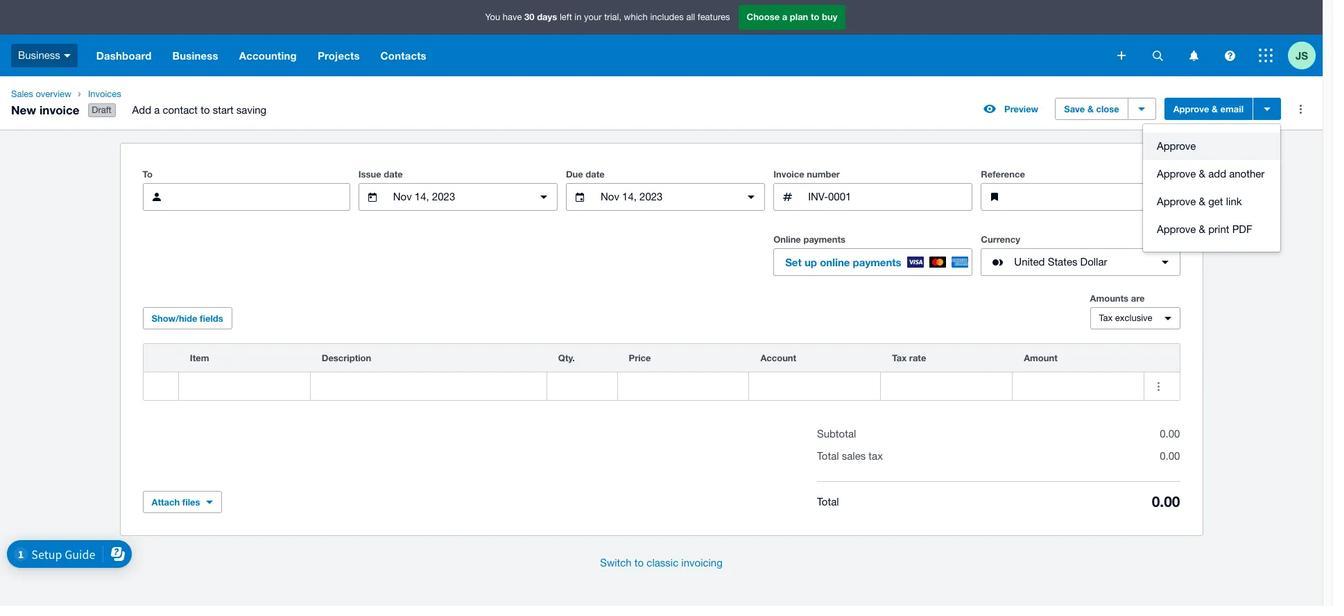 Task type: locate. For each thing, give the bounding box(es) containing it.
0.00 for subtotal
[[1160, 428, 1180, 440]]

approve
[[1173, 103, 1209, 115], [1157, 140, 1196, 152], [1157, 168, 1196, 180], [1157, 196, 1196, 207], [1157, 223, 1196, 235]]

navigation
[[86, 35, 1108, 76]]

invoices
[[88, 89, 121, 99]]

to for plan
[[811, 11, 819, 22]]

1 horizontal spatial business
[[172, 49, 218, 62]]

group
[[1143, 124, 1280, 252]]

business button
[[0, 35, 86, 76]]

more line item options element
[[1144, 344, 1179, 372]]

1 vertical spatial 0.00
[[1160, 450, 1180, 462]]

projects
[[318, 49, 360, 62]]

1 horizontal spatial to
[[635, 557, 644, 569]]

to right switch
[[635, 557, 644, 569]]

banner
[[0, 0, 1323, 76]]

all
[[686, 12, 695, 22]]

approve left the email
[[1173, 103, 1209, 115]]

switch to classic invoicing
[[600, 557, 723, 569]]

amount
[[1024, 352, 1058, 364]]

& left the email
[[1212, 103, 1218, 115]]

total for total
[[817, 496, 839, 507]]

classic
[[647, 557, 678, 569]]

approve up approve & get link
[[1157, 168, 1196, 180]]

1 total from the top
[[817, 450, 839, 462]]

0 vertical spatial to
[[811, 11, 819, 22]]

total down subtotal
[[817, 450, 839, 462]]

0 horizontal spatial svg image
[[64, 54, 71, 57]]

2 more date options image from the left
[[737, 183, 765, 211]]

to left start
[[201, 104, 210, 116]]

group containing approve
[[1143, 124, 1280, 252]]

0 horizontal spatial a
[[154, 104, 160, 116]]

attach
[[152, 497, 180, 508]]

overview
[[36, 89, 71, 99]]

payments up online at top right
[[803, 234, 846, 245]]

to
[[143, 169, 153, 180]]

1 horizontal spatial svg image
[[1225, 50, 1235, 61]]

save
[[1064, 103, 1085, 115]]

in
[[575, 12, 582, 22]]

a
[[782, 11, 787, 22], [154, 104, 160, 116]]

business
[[18, 49, 60, 61], [172, 49, 218, 62]]

more invoice options image
[[1287, 95, 1314, 123]]

approve & get link button
[[1143, 188, 1280, 216]]

0 horizontal spatial more date options image
[[530, 183, 558, 211]]

payments
[[803, 234, 846, 245], [853, 256, 901, 269]]

tax inside popup button
[[1099, 313, 1113, 323]]

approve inside button
[[1157, 223, 1196, 235]]

set
[[785, 256, 802, 269]]

preview
[[1004, 103, 1038, 115]]

attach files
[[152, 497, 200, 508]]

total down "total sales tax" on the right bottom of page
[[817, 496, 839, 507]]

set up online payments button
[[773, 248, 973, 276]]

0.00
[[1160, 428, 1180, 440], [1160, 450, 1180, 462], [1152, 493, 1180, 511]]

business up sales overview
[[18, 49, 60, 61]]

set up online payments
[[785, 256, 901, 269]]

svg image
[[1259, 49, 1273, 62], [1225, 50, 1235, 61], [64, 54, 71, 57]]

total
[[817, 450, 839, 462], [817, 496, 839, 507]]

approve & email
[[1173, 103, 1244, 115]]

tax down "amounts"
[[1099, 313, 1113, 323]]

tax left rate
[[892, 352, 907, 364]]

fields
[[200, 313, 223, 324]]

approve & get link
[[1157, 196, 1242, 207]]

2 total from the top
[[817, 496, 839, 507]]

0 vertical spatial total
[[817, 450, 839, 462]]

business inside dropdown button
[[172, 49, 218, 62]]

approve down approve & get link
[[1157, 223, 1196, 235]]

& left the 'get'
[[1199, 196, 1205, 207]]

save & close button
[[1055, 98, 1128, 120]]

0 horizontal spatial tax
[[892, 352, 907, 364]]

tax exclusive button
[[1090, 307, 1180, 330]]

1 horizontal spatial a
[[782, 11, 787, 22]]

svg image left js
[[1259, 49, 1273, 62]]

date for due date
[[586, 169, 605, 180]]

you
[[485, 12, 500, 22]]

0 horizontal spatial svg image
[[1117, 51, 1126, 60]]

a left plan
[[782, 11, 787, 22]]

contact element
[[143, 183, 350, 211]]

1 vertical spatial tax
[[892, 352, 907, 364]]

svg image up overview
[[64, 54, 71, 57]]

& inside button
[[1199, 223, 1205, 235]]

0 vertical spatial 0.00
[[1160, 428, 1180, 440]]

0 horizontal spatial business
[[18, 49, 60, 61]]

Quantity field
[[547, 373, 617, 400]]

a right 'add'
[[154, 104, 160, 116]]

description
[[322, 352, 371, 364]]

issue
[[358, 169, 381, 180]]

& for add
[[1199, 168, 1205, 180]]

& right save
[[1088, 103, 1094, 115]]

svg image up the email
[[1225, 50, 1235, 61]]

approve for approve
[[1157, 140, 1196, 152]]

svg image
[[1152, 50, 1163, 61], [1189, 50, 1198, 61], [1117, 51, 1126, 60]]

you have 30 days left in your trial, which includes all features
[[485, 11, 730, 22]]

1 vertical spatial to
[[201, 104, 210, 116]]

1 more date options image from the left
[[530, 183, 558, 211]]

tax
[[1099, 313, 1113, 323], [892, 352, 907, 364]]

files
[[182, 497, 200, 508]]

2 horizontal spatial svg image
[[1189, 50, 1198, 61]]

To text field
[[176, 184, 349, 210]]

1 vertical spatial a
[[154, 104, 160, 116]]

accounting button
[[229, 35, 307, 76]]

& left print
[[1199, 223, 1205, 235]]

more date options image
[[530, 183, 558, 211], [737, 183, 765, 211]]

2 date from the left
[[586, 169, 605, 180]]

list box
[[1143, 124, 1280, 252]]

30
[[524, 11, 534, 22]]

to left buy
[[811, 11, 819, 22]]

0 horizontal spatial to
[[201, 104, 210, 116]]

a for contact
[[154, 104, 160, 116]]

preview button
[[975, 98, 1047, 120]]

1 vertical spatial total
[[817, 496, 839, 507]]

online
[[773, 234, 801, 245]]

0 vertical spatial payments
[[803, 234, 846, 245]]

1 date from the left
[[384, 169, 403, 180]]

1 horizontal spatial more date options image
[[737, 183, 765, 211]]

draft
[[92, 105, 111, 115]]

business button
[[162, 35, 229, 76]]

features
[[698, 12, 730, 22]]

more line item options image
[[1144, 373, 1172, 400]]

0 vertical spatial tax
[[1099, 313, 1113, 323]]

tax exclusive
[[1099, 313, 1152, 323]]

2 horizontal spatial to
[[811, 11, 819, 22]]

approve up approve & add another
[[1157, 140, 1196, 152]]

navigation containing dashboard
[[86, 35, 1108, 76]]

to for contact
[[201, 104, 210, 116]]

& left add
[[1199, 168, 1205, 180]]

approve & print pdf button
[[1143, 216, 1280, 244]]

approve & email button
[[1164, 98, 1253, 120]]

approve for approve & email
[[1173, 103, 1209, 115]]

0 horizontal spatial payments
[[803, 234, 846, 245]]

united states dollar
[[1014, 256, 1107, 268]]

1 horizontal spatial svg image
[[1152, 50, 1163, 61]]

reference
[[981, 169, 1025, 180]]

business up invoices link
[[172, 49, 218, 62]]

tax inside the invoice line item list element
[[892, 352, 907, 364]]

1 horizontal spatial payments
[[853, 256, 901, 269]]

1 horizontal spatial date
[[586, 169, 605, 180]]

to inside button
[[635, 557, 644, 569]]

1 horizontal spatial tax
[[1099, 313, 1113, 323]]

trial,
[[604, 12, 621, 22]]

to
[[811, 11, 819, 22], [201, 104, 210, 116], [635, 557, 644, 569]]

link
[[1226, 196, 1242, 207]]

tax for tax rate
[[892, 352, 907, 364]]

0 horizontal spatial date
[[384, 169, 403, 180]]

payments inside "popup button"
[[853, 256, 901, 269]]

date right due
[[586, 169, 605, 180]]

saving
[[236, 104, 266, 116]]

more date options image for issue date
[[530, 183, 558, 211]]

payments right online at top right
[[853, 256, 901, 269]]

approve button
[[1143, 133, 1280, 160]]

invoice number
[[773, 169, 840, 180]]

1 vertical spatial payments
[[853, 256, 901, 269]]

2 vertical spatial to
[[635, 557, 644, 569]]

0 vertical spatial a
[[782, 11, 787, 22]]

are
[[1131, 293, 1145, 304]]

approve left the 'get'
[[1157, 196, 1196, 207]]

invoice
[[39, 102, 79, 117]]

date right the issue
[[384, 169, 403, 180]]

None field
[[179, 373, 310, 400]]

states
[[1048, 256, 1077, 268]]

approve for approve & get link
[[1157, 196, 1196, 207]]

a for plan
[[782, 11, 787, 22]]



Task type: describe. For each thing, give the bounding box(es) containing it.
invoice line item list element
[[143, 343, 1180, 401]]

online payments
[[773, 234, 846, 245]]

have
[[503, 12, 522, 22]]

list box containing approve
[[1143, 124, 1280, 252]]

amounts
[[1090, 293, 1129, 304]]

business inside popup button
[[18, 49, 60, 61]]

switch
[[600, 557, 632, 569]]

currency
[[981, 234, 1020, 245]]

print
[[1208, 223, 1229, 235]]

item
[[190, 352, 209, 364]]

invoice
[[773, 169, 804, 180]]

accounting
[[239, 49, 297, 62]]

tax rate
[[892, 352, 926, 364]]

dollar
[[1080, 256, 1107, 268]]

contacts
[[381, 49, 426, 62]]

Invoice number text field
[[807, 184, 972, 210]]

Reference text field
[[1014, 184, 1179, 210]]

invoice number element
[[773, 183, 973, 211]]

2 horizontal spatial svg image
[[1259, 49, 1273, 62]]

dashboard
[[96, 49, 152, 62]]

switch to classic invoicing button
[[589, 549, 734, 577]]

due
[[566, 169, 583, 180]]

close
[[1096, 103, 1119, 115]]

date for issue date
[[384, 169, 403, 180]]

Issue date text field
[[392, 184, 524, 210]]

approve for approve & add another
[[1157, 168, 1196, 180]]

qty.
[[558, 352, 575, 364]]

rate
[[909, 352, 926, 364]]

more date options image for due date
[[737, 183, 765, 211]]

Description text field
[[311, 373, 546, 400]]

due date
[[566, 169, 605, 180]]

left
[[560, 12, 572, 22]]

show/hide fields button
[[143, 307, 232, 330]]

online
[[820, 256, 850, 269]]

your
[[584, 12, 602, 22]]

Price field
[[618, 373, 749, 400]]

& for email
[[1212, 103, 1218, 115]]

dashboard link
[[86, 35, 162, 76]]

& for get
[[1199, 196, 1205, 207]]

svg image inside business popup button
[[64, 54, 71, 57]]

js
[[1296, 49, 1308, 61]]

save & close
[[1064, 103, 1119, 115]]

total for total sales tax
[[817, 450, 839, 462]]

sales overview link
[[6, 87, 77, 101]]

united states dollar button
[[981, 248, 1180, 276]]

tax for tax exclusive
[[1099, 313, 1113, 323]]

approve for approve & print pdf
[[1157, 223, 1196, 235]]

exclusive
[[1115, 313, 1152, 323]]

start
[[213, 104, 234, 116]]

issue date
[[358, 169, 403, 180]]

Amount field
[[1013, 373, 1144, 400]]

& for close
[[1088, 103, 1094, 115]]

banner containing js
[[0, 0, 1323, 76]]

get
[[1208, 196, 1223, 207]]

choose
[[747, 11, 780, 22]]

invoicing
[[681, 557, 723, 569]]

Due date text field
[[599, 184, 732, 210]]

account
[[760, 352, 796, 364]]

days
[[537, 11, 557, 22]]

another
[[1229, 168, 1265, 180]]

sales
[[842, 450, 866, 462]]

sales overview
[[11, 89, 71, 99]]

contact
[[163, 104, 198, 116]]

email
[[1220, 103, 1244, 115]]

Inventory item text field
[[179, 373, 310, 400]]

& for print
[[1199, 223, 1205, 235]]

invoices link
[[82, 87, 278, 101]]

2 vertical spatial 0.00
[[1152, 493, 1180, 511]]

approve & add another button
[[1143, 160, 1280, 188]]

add a contact to start saving
[[132, 104, 266, 116]]

total sales tax
[[817, 450, 883, 462]]

show/hide
[[152, 313, 197, 324]]

add
[[1208, 168, 1226, 180]]

approve & add another
[[1157, 168, 1265, 180]]

js button
[[1288, 35, 1323, 76]]

add
[[132, 104, 151, 116]]

new invoice
[[11, 102, 79, 117]]

tax
[[869, 450, 883, 462]]

plan
[[790, 11, 808, 22]]

united
[[1014, 256, 1045, 268]]

contacts button
[[370, 35, 437, 76]]

new
[[11, 102, 36, 117]]

number
[[807, 169, 840, 180]]

includes
[[650, 12, 684, 22]]

up
[[805, 256, 817, 269]]

sales
[[11, 89, 33, 99]]

subtotal
[[817, 428, 856, 440]]

which
[[624, 12, 648, 22]]

pdf
[[1232, 223, 1252, 235]]

projects button
[[307, 35, 370, 76]]

0.00 for total sales tax
[[1160, 450, 1180, 462]]

choose a plan to buy
[[747, 11, 838, 22]]

approve & print pdf
[[1157, 223, 1252, 235]]



Task type: vqa. For each thing, say whether or not it's contained in the screenshot.
'Set'
yes



